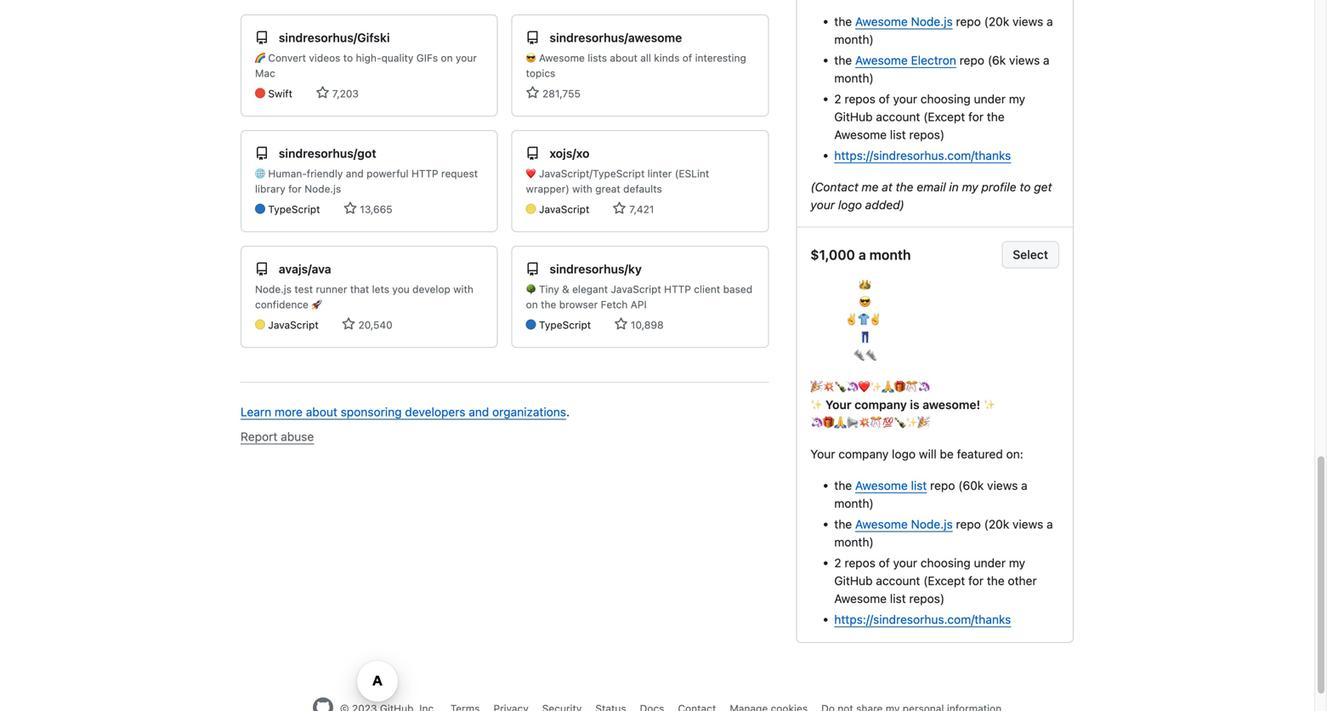 Task type: describe. For each thing, give the bounding box(es) containing it.
my for 2 repos of your choosing under my github account (except for the awesome list repos) https://sindresorhus.com/thanks
[[1009, 92, 1026, 106]]

more
[[275, 405, 303, 419]]

a inside repo (6k views a month)
[[1044, 53, 1050, 67]]

the awesome electron
[[835, 53, 957, 67]]

awesome!
[[923, 398, 981, 412]]

featured
[[957, 447, 1003, 461]]

logo inside (contact me at the email in my profile to get your logo added)
[[839, 198, 862, 212]]

node.js down the repo (60k views a month)
[[911, 517, 953, 531]]

report
[[241, 429, 278, 443]]

email
[[917, 180, 946, 194]]

profile
[[982, 180, 1017, 194]]

javascript/typescript
[[539, 167, 645, 179]]

repos for 2 repos of your choosing under my github account (except for the other awesome list repos) https://sindresorhus.com/thanks
[[845, 556, 876, 570]]

electron
[[911, 53, 957, 67]]

⁣⁣⁣  👑
[[848, 277, 871, 291]]

based
[[723, 283, 753, 295]]

/ for awesome
[[625, 31, 628, 45]]

2 repos of your choosing under my github account (except for the other awesome list repos) https://sindresorhus.com/thanks
[[835, 556, 1037, 626]]

human-
[[268, 167, 307, 179]]

/ for ava
[[308, 262, 312, 276]]

star image for ava
[[342, 317, 356, 331]]

sindresorhus for gifski
[[279, 31, 354, 45]]

repo up electron at the top of page
[[956, 14, 981, 28]]

and inside sindresorhus / got 🌐 human-friendly and powerful http request library for node.js
[[346, 167, 364, 179]]

javascript for ava
[[268, 319, 319, 331]]

api
[[631, 298, 647, 310]]

about inside the sindresorhus / awesome 😎 awesome lists about all kinds of interesting topics
[[610, 52, 638, 64]]

test
[[295, 283, 313, 295]]

281,755
[[540, 88, 581, 99]]

great
[[596, 183, 621, 195]]

1 vertical spatial your
[[811, 447, 836, 461]]

❤️
[[526, 167, 536, 179]]

the down the awesome list
[[835, 517, 852, 531]]

sindresorhus / gifski 🌈 convert videos to high-quality gifs on your mac
[[255, 31, 477, 79]]

20,540 link
[[342, 317, 393, 331]]

defaults
[[624, 183, 662, 195]]

(contact
[[811, 180, 859, 194]]

month) for awesome electron link
[[835, 71, 874, 85]]

organizations
[[493, 405, 566, 419]]

runner
[[316, 283, 347, 295]]

in
[[949, 180, 959, 194]]

the left awesome electron link
[[835, 53, 852, 67]]

13,665
[[357, 203, 393, 215]]

10,898
[[628, 319, 664, 331]]

of for repo (20k views a month)
[[879, 92, 890, 106]]

mac
[[255, 67, 275, 79]]

🌳
[[526, 283, 536, 295]]

(6k
[[988, 53, 1006, 67]]

report abuse link
[[241, 429, 314, 443]]

wrapper)
[[526, 183, 570, 195]]

http for ky
[[664, 283, 691, 295]]

your inside the 2 repos of your choosing under my github account (except for the awesome list repos) https://sindresorhus.com/thanks
[[893, 92, 918, 106]]

&
[[562, 283, 570, 295]]

month
[[870, 247, 911, 263]]

for for the awesome node.js
[[969, 110, 984, 124]]

account for list
[[876, 574, 921, 588]]

10,898 link
[[615, 317, 664, 331]]

github for awesome
[[835, 574, 873, 588]]

1 ✨ from the left
[[811, 398, 823, 412]]

high-
[[356, 52, 382, 64]]

node.js inside avajs / ava node.js test runner that lets you develop with confidence 🚀
[[255, 283, 292, 295]]

my for (contact me at the email in my profile to get your logo added)
[[962, 180, 979, 194]]

friendly
[[307, 167, 343, 179]]

🚀
[[312, 298, 322, 310]]

awesome inside 2 repos of your choosing under my github account (except for the other awesome list repos) https://sindresorhus.com/thanks
[[835, 592, 887, 606]]

abuse
[[281, 429, 314, 443]]

views inside the repo (60k views a month)
[[988, 478, 1018, 492]]

avajs / ava node.js test runner that lets you develop with confidence 🚀
[[255, 262, 474, 310]]

repo down the (60k
[[956, 517, 981, 531]]

😎 inside ⁣⁣⁣  👑 😎 ✌👕⁣✌ 👖 👟👟
[[860, 295, 871, 309]]

request
[[441, 167, 478, 179]]

month) for awesome list link on the bottom right of the page
[[835, 496, 874, 510]]

avajs
[[279, 262, 308, 276]]

develop
[[413, 283, 451, 295]]

powerful
[[367, 167, 409, 179]]

javascript for xo
[[539, 203, 590, 215]]

got
[[357, 146, 376, 160]]

awesome
[[628, 31, 682, 45]]

(contact me at the email in my profile to get your logo added)
[[811, 180, 1052, 212]]

github for list
[[835, 110, 873, 124]]

⁣⁣⁣  👑 😎 ✌👕⁣✌ 👖 👟👟
[[811, 277, 882, 362]]

videos
[[309, 52, 341, 64]]

http for got
[[412, 167, 439, 179]]

choosing for electron
[[921, 92, 971, 106]]

your inside the 🎉💥🍾🦄❤️✨🙏🎁🎊🦄 ✨ your company is awesome! ✨ 🦄🎁🙏📢💥🎊💯🍾✨🎉
[[826, 398, 852, 412]]

for for the awesome list
[[969, 574, 984, 588]]

(except for repos)
[[924, 110, 966, 124]]

the up the awesome electron
[[835, 14, 852, 28]]

repo (60k views a month)
[[835, 478, 1028, 510]]

repo image for awesome
[[526, 31, 540, 45]]

xo
[[576, 146, 590, 160]]

get
[[1034, 180, 1052, 194]]

typescript for got
[[268, 203, 320, 215]]

will
[[919, 447, 937, 461]]

with inside the 'xojs / xo ❤️ javascript/typescript linter (eslint wrapper) with great defaults'
[[573, 183, 593, 195]]

/ for xo
[[573, 146, 576, 160]]

of inside the sindresorhus / awesome 😎 awesome lists about all kinds of interesting topics
[[683, 52, 692, 64]]

1 awesome node.js link from the top
[[856, 14, 953, 28]]

7,421
[[627, 203, 654, 215]]

repo inside repo (6k views a month)
[[960, 53, 985, 67]]

😎 inside the sindresorhus / awesome 😎 awesome lists about all kinds of interesting topics
[[526, 52, 536, 64]]

added)
[[866, 198, 905, 212]]

.
[[566, 405, 570, 419]]

awesome inside the sindresorhus / awesome 😎 awesome lists about all kinds of interesting topics
[[539, 52, 585, 64]]

✌👕⁣✌
[[846, 313, 882, 327]]

🌐
[[255, 167, 265, 179]]

confidence
[[255, 298, 309, 310]]

🎉💥🍾🦄❤️✨🙏🎁🎊🦄
[[811, 380, 930, 394]]

convert
[[268, 52, 306, 64]]

interesting
[[695, 52, 747, 64]]

other
[[1008, 574, 1037, 588]]

kinds
[[654, 52, 680, 64]]

repo (20k views a month) for 2nd awesome node.js link
[[835, 517, 1053, 549]]

sindresorhus / got 🌐 human-friendly and powerful http request library for node.js
[[255, 146, 478, 195]]

https://sindresorhus.com/thanks inside the 2 repos of your choosing under my github account (except for the awesome list repos) https://sindresorhus.com/thanks
[[835, 148, 1012, 162]]

sindresorhus for awesome
[[550, 31, 625, 45]]

xojs / xo ❤️ javascript/typescript linter (eslint wrapper) with great defaults
[[526, 146, 710, 195]]

lets
[[372, 283, 390, 295]]

1 vertical spatial list
[[911, 478, 927, 492]]

👖
[[860, 330, 871, 344]]

sindresorhus / ky 🌳 tiny & elegant javascript http client based on the browser fetch api
[[526, 262, 753, 310]]

13,665 link
[[343, 202, 393, 215]]

select button
[[1002, 241, 1060, 268]]

1 vertical spatial and
[[469, 405, 489, 419]]

for inside sindresorhus / got 🌐 human-friendly and powerful http request library for node.js
[[288, 183, 302, 195]]

gifski
[[357, 31, 390, 45]]

repos) inside 2 repos of your choosing under my github account (except for the other awesome list repos) https://sindresorhus.com/thanks
[[910, 592, 945, 606]]

lists
[[588, 52, 607, 64]]

your inside 2 repos of your choosing under my github account (except for the other awesome list repos) https://sindresorhus.com/thanks
[[893, 556, 918, 570]]

the inside the 2 repos of your choosing under my github account (except for the awesome list repos) https://sindresorhus.com/thanks
[[987, 110, 1005, 124]]



Task type: vqa. For each thing, say whether or not it's contained in the screenshot.


Task type: locate. For each thing, give the bounding box(es) containing it.
1 choosing from the top
[[921, 92, 971, 106]]

my inside (contact me at the email in my profile to get your logo added)
[[962, 180, 979, 194]]

1 account from the top
[[876, 110, 921, 124]]

(20k
[[985, 14, 1010, 28], [985, 517, 1010, 531]]

2 vertical spatial of
[[879, 556, 890, 570]]

logo
[[839, 198, 862, 212], [892, 447, 916, 461]]

learn
[[241, 405, 271, 419]]

2 2 from the top
[[835, 556, 842, 570]]

0 vertical spatial for
[[969, 110, 984, 124]]

my inside the 2 repos of your choosing under my github account (except for the awesome list repos) https://sindresorhus.com/thanks
[[1009, 92, 1026, 106]]

2 ✨ from the left
[[984, 398, 996, 412]]

repo image for xo
[[526, 147, 540, 160]]

(except inside 2 repos of your choosing under my github account (except for the other awesome list repos) https://sindresorhus.com/thanks
[[924, 574, 966, 588]]

logo left will
[[892, 447, 916, 461]]

https://sindresorhus.com/thanks inside 2 repos of your choosing under my github account (except for the other awesome list repos) https://sindresorhus.com/thanks
[[835, 612, 1012, 626]]

1 vertical spatial (20k
[[985, 517, 1010, 531]]

under inside the 2 repos of your choosing under my github account (except for the awesome list repos) https://sindresorhus.com/thanks
[[974, 92, 1006, 106]]

star image for gifski
[[316, 86, 329, 99]]

for inside the 2 repos of your choosing under my github account (except for the awesome list repos) https://sindresorhus.com/thanks
[[969, 110, 984, 124]]

for down human-
[[288, 183, 302, 195]]

sindresorhus for got
[[279, 146, 354, 160]]

2 https://sindresorhus.com/thanks from the top
[[835, 612, 1012, 626]]

the down (6k
[[987, 110, 1005, 124]]

my for 2 repos of your choosing under my github account (except for the other awesome list repos) https://sindresorhus.com/thanks
[[1009, 556, 1026, 570]]

2 vertical spatial for
[[969, 574, 984, 588]]

1 vertical spatial http
[[664, 283, 691, 295]]

2 choosing from the top
[[921, 556, 971, 570]]

on:
[[1007, 447, 1024, 461]]

/ inside avajs / ava node.js test runner that lets you develop with confidence 🚀
[[308, 262, 312, 276]]

the right at
[[896, 180, 914, 194]]

sindresorhus inside the sindresorhus / awesome 😎 awesome lists about all kinds of interesting topics
[[550, 31, 625, 45]]

javascript
[[539, 203, 590, 215], [611, 283, 662, 295], [268, 319, 319, 331]]

0 vertical spatial about
[[610, 52, 638, 64]]

your up the 🦄🎁🙏📢💥🎊💯🍾✨🎉
[[826, 398, 852, 412]]

account inside 2 repos of your choosing under my github account (except for the other awesome list repos) https://sindresorhus.com/thanks
[[876, 574, 921, 588]]

to inside (contact me at the email in my profile to get your logo added)
[[1020, 180, 1031, 194]]

https://sindresorhus.com/thanks link
[[835, 148, 1012, 162], [835, 612, 1012, 626]]

on
[[441, 52, 453, 64], [526, 298, 538, 310]]

1 vertical spatial star image
[[343, 202, 357, 215]]

1 repos from the top
[[845, 92, 876, 106]]

github inside the 2 repos of your choosing under my github account (except for the awesome list repos) https://sindresorhus.com/thanks
[[835, 110, 873, 124]]

and down 'got'
[[346, 167, 364, 179]]

0 vertical spatial typescript
[[268, 203, 320, 215]]

0 horizontal spatial on
[[441, 52, 453, 64]]

for down repo (6k views a month)
[[969, 110, 984, 124]]

http inside sindresorhus / ky 🌳 tiny & elegant javascript http client based on the browser fetch api
[[664, 283, 691, 295]]

a inside the repo (60k views a month)
[[1022, 478, 1028, 492]]

0 vertical spatial account
[[876, 110, 921, 124]]

1 vertical spatial https://sindresorhus.com/thanks link
[[835, 612, 1012, 626]]

with inside avajs / ava node.js test runner that lets you develop with confidence 🚀
[[454, 283, 474, 295]]

(20k for 2nd awesome node.js link from the bottom of the page
[[985, 14, 1010, 28]]

4 month) from the top
[[835, 535, 874, 549]]

1 vertical spatial typescript
[[539, 319, 591, 331]]

repo image left avajs
[[255, 262, 269, 276]]

sindresorhus inside sindresorhus / got 🌐 human-friendly and powerful http request library for node.js
[[279, 146, 354, 160]]

1 (except from the top
[[924, 110, 966, 124]]

repos inside 2 repos of your choosing under my github account (except for the other awesome list repos) https://sindresorhus.com/thanks
[[845, 556, 876, 570]]

browser
[[559, 298, 598, 310]]

sponsoring
[[341, 405, 402, 419]]

🌈
[[255, 52, 265, 64]]

to
[[343, 52, 353, 64], [1020, 180, 1031, 194]]

all
[[641, 52, 651, 64]]

star image down sindresorhus / got 🌐 human-friendly and powerful http request library for node.js at the top left
[[343, 202, 357, 215]]

0 horizontal spatial 😎
[[526, 52, 536, 64]]

sindresorhus up lists
[[550, 31, 625, 45]]

1 horizontal spatial and
[[469, 405, 489, 419]]

1 horizontal spatial ✨
[[984, 398, 996, 412]]

$1,000
[[811, 247, 856, 263]]

your down awesome electron link
[[893, 92, 918, 106]]

1 vertical spatial with
[[454, 283, 474, 295]]

http left request
[[412, 167, 439, 179]]

0 vertical spatial your
[[826, 398, 852, 412]]

2 vertical spatial javascript
[[268, 319, 319, 331]]

for inside 2 repos of your choosing under my github account (except for the other awesome list repos) https://sindresorhus.com/thanks
[[969, 574, 984, 588]]

1 vertical spatial https://sindresorhus.com/thanks
[[835, 612, 1012, 626]]

javascript down confidence
[[268, 319, 319, 331]]

month)
[[835, 32, 874, 46], [835, 71, 874, 85], [835, 496, 874, 510], [835, 535, 874, 549]]

with down javascript/typescript
[[573, 183, 593, 195]]

under down (6k
[[974, 92, 1006, 106]]

1 https://sindresorhus.com/thanks from the top
[[835, 148, 1012, 162]]

1 month) from the top
[[835, 32, 874, 46]]

repo (20k views a month) up electron at the top of page
[[835, 14, 1053, 46]]

0 vertical spatial to
[[343, 52, 353, 64]]

0 vertical spatial http
[[412, 167, 439, 179]]

the inside sindresorhus / ky 🌳 tiny & elegant javascript http client based on the browser fetch api
[[541, 298, 557, 310]]

/ inside the sindresorhus / awesome 😎 awesome lists about all kinds of interesting topics
[[625, 31, 628, 45]]

0 vertical spatial star image
[[526, 86, 540, 99]]

(except inside the 2 repos of your choosing under my github account (except for the awesome list repos) https://sindresorhus.com/thanks
[[924, 110, 966, 124]]

elegant
[[572, 283, 608, 295]]

repo image for ava
[[255, 262, 269, 276]]

typescript down library
[[268, 203, 320, 215]]

0 horizontal spatial about
[[306, 405, 338, 419]]

281,755 link
[[526, 86, 581, 99]]

1 horizontal spatial to
[[1020, 180, 1031, 194]]

1 horizontal spatial about
[[610, 52, 638, 64]]

2 under from the top
[[974, 556, 1006, 570]]

(60k
[[959, 478, 984, 492]]

0 vertical spatial and
[[346, 167, 364, 179]]

repo image up 🌐
[[255, 147, 269, 160]]

repo (20k views a month)
[[835, 14, 1053, 46], [835, 517, 1053, 549]]

to left high-
[[343, 52, 353, 64]]

1 https://sindresorhus.com/thanks link from the top
[[835, 148, 1012, 162]]

choosing
[[921, 92, 971, 106], [921, 556, 971, 570]]

about right more
[[306, 405, 338, 419]]

of down the awesome list
[[879, 556, 890, 570]]

your down the repo (60k views a month)
[[893, 556, 918, 570]]

$1,000 a month
[[811, 247, 911, 263]]

1 horizontal spatial logo
[[892, 447, 916, 461]]

typescript down browser
[[539, 319, 591, 331]]

javascript up api
[[611, 283, 662, 295]]

star image down topics
[[526, 86, 540, 99]]

/ inside sindresorhus / ky 🌳 tiny & elegant javascript http client based on the browser fetch api
[[625, 262, 628, 276]]

typescript for ky
[[539, 319, 591, 331]]

/ inside sindresorhus / got 🌐 human-friendly and powerful http request library for node.js
[[354, 146, 357, 160]]

choosing inside the 2 repos of your choosing under my github account (except for the awesome list repos) https://sindresorhus.com/thanks
[[921, 92, 971, 106]]

on right gifs
[[441, 52, 453, 64]]

star image
[[316, 86, 329, 99], [343, 202, 357, 215], [342, 317, 356, 331]]

0 vertical spatial 2
[[835, 92, 842, 106]]

1 vertical spatial company
[[839, 447, 889, 461]]

repo (20k views a month) for 2nd awesome node.js link from the bottom of the page
[[835, 14, 1053, 46]]

0 vertical spatial list
[[890, 128, 906, 142]]

the down tiny
[[541, 298, 557, 310]]

2 awesome node.js link from the top
[[856, 517, 953, 531]]

star image for got
[[343, 202, 357, 215]]

node.js up electron at the top of page
[[911, 14, 953, 28]]

https://sindresorhus.com/thanks
[[835, 148, 1012, 162], [835, 612, 1012, 626]]

month) for 2nd awesome node.js link from the bottom of the page
[[835, 32, 874, 46]]

1 horizontal spatial on
[[526, 298, 538, 310]]

0 vertical spatial my
[[1009, 92, 1026, 106]]

repos for 2 repos of your choosing under my github account (except for the awesome list repos) https://sindresorhus.com/thanks
[[845, 92, 876, 106]]

20,540
[[356, 319, 393, 331]]

2 github from the top
[[835, 574, 873, 588]]

of for repo (60k views a month)
[[879, 556, 890, 570]]

sindresorhus up elegant
[[550, 262, 625, 276]]

star image down that
[[342, 317, 356, 331]]

tiny
[[539, 283, 559, 295]]

0 vertical spatial under
[[974, 92, 1006, 106]]

javascript inside sindresorhus / ky 🌳 tiny & elegant javascript http client based on the browser fetch api
[[611, 283, 662, 295]]

month) for 2nd awesome node.js link
[[835, 535, 874, 549]]

logo down (contact
[[839, 198, 862, 212]]

0 vertical spatial awesome node.js link
[[856, 14, 953, 28]]

awesome node.js link up awesome electron link
[[856, 14, 953, 28]]

repo image for got
[[255, 147, 269, 160]]

repo (20k views a month) down the repo (60k views a month)
[[835, 517, 1053, 549]]

node.js
[[911, 14, 953, 28], [305, 183, 341, 195], [255, 283, 292, 295], [911, 517, 953, 531]]

under for (20k
[[974, 556, 1006, 570]]

2 vertical spatial star image
[[615, 317, 628, 331]]

(20k up (6k
[[985, 14, 1010, 28]]

repos
[[845, 92, 876, 106], [845, 556, 876, 570]]

1 vertical spatial of
[[879, 92, 890, 106]]

you
[[392, 283, 410, 295]]

1 (20k from the top
[[985, 14, 1010, 28]]

your inside sindresorhus / gifski 🌈 convert videos to high-quality gifs on your mac
[[456, 52, 477, 64]]

repos)
[[910, 128, 945, 142], [910, 592, 945, 606]]

0 horizontal spatial ✨
[[811, 398, 823, 412]]

with right develop
[[454, 283, 474, 295]]

2 repos from the top
[[845, 556, 876, 570]]

0 horizontal spatial javascript
[[268, 319, 319, 331]]

repos down the awesome list
[[845, 556, 876, 570]]

👟👟
[[854, 348, 878, 362]]

sindresorhus up videos
[[279, 31, 354, 45]]

ky
[[628, 262, 642, 276]]

of inside the 2 repos of your choosing under my github account (except for the awesome list repos) https://sindresorhus.com/thanks
[[879, 92, 890, 106]]

repos) inside the 2 repos of your choosing under my github account (except for the awesome list repos) https://sindresorhus.com/thanks
[[910, 128, 945, 142]]

0 vertical spatial javascript
[[539, 203, 590, 215]]

for left other
[[969, 574, 984, 588]]

typescript
[[268, 203, 320, 215], [539, 319, 591, 331]]

the awesome node.js down awesome list link on the bottom right of the page
[[835, 517, 953, 531]]

✨ right awesome!
[[984, 398, 996, 412]]

2 inside 2 repos of your choosing under my github account (except for the other awesome list repos) https://sindresorhus.com/thanks
[[835, 556, 842, 570]]

homepage image
[[313, 697, 333, 711]]

1 vertical spatial account
[[876, 574, 921, 588]]

javascript down wrapper)
[[539, 203, 590, 215]]

developers
[[405, 405, 466, 419]]

star image
[[526, 86, 540, 99], [613, 202, 627, 215], [615, 317, 628, 331]]

the left awesome list link on the bottom right of the page
[[835, 478, 852, 492]]

awesome node.js link down the repo (60k views a month)
[[856, 517, 953, 531]]

the inside (contact me at the email in my profile to get your logo added)
[[896, 180, 914, 194]]

0 vertical spatial the awesome node.js
[[835, 14, 953, 28]]

1 vertical spatial the awesome node.js
[[835, 517, 953, 531]]

0 horizontal spatial logo
[[839, 198, 862, 212]]

my inside 2 repos of your choosing under my github account (except for the other awesome list repos) https://sindresorhus.com/thanks
[[1009, 556, 1026, 570]]

2 (20k from the top
[[985, 517, 1010, 531]]

repo image
[[526, 31, 540, 45], [255, 262, 269, 276], [526, 262, 540, 276]]

to inside sindresorhus / gifski 🌈 convert videos to high-quality gifs on your mac
[[343, 52, 353, 64]]

2 account from the top
[[876, 574, 921, 588]]

0 vertical spatial 😎
[[526, 52, 536, 64]]

(except left other
[[924, 574, 966, 588]]

the inside 2 repos of your choosing under my github account (except for the other awesome list repos) https://sindresorhus.com/thanks
[[987, 574, 1005, 588]]

me
[[862, 180, 879, 194]]

0 horizontal spatial with
[[454, 283, 474, 295]]

my
[[1009, 92, 1026, 106], [962, 180, 979, 194], [1009, 556, 1026, 570]]

company
[[855, 398, 907, 412], [839, 447, 889, 461]]

1 vertical spatial repo (20k views a month)
[[835, 517, 1053, 549]]

😎 up topics
[[526, 52, 536, 64]]

my up other
[[1009, 556, 1026, 570]]

2 https://sindresorhus.com/thanks link from the top
[[835, 612, 1012, 626]]

0 vertical spatial repos
[[845, 92, 876, 106]]

/ for ky
[[625, 262, 628, 276]]

list inside 2 repos of your choosing under my github account (except for the other awesome list repos) https://sindresorhus.com/thanks
[[890, 592, 906, 606]]

3 month) from the top
[[835, 496, 874, 510]]

month) inside the repo (60k views a month)
[[835, 496, 874, 510]]

/ for gifski
[[354, 31, 357, 45]]

a
[[1047, 14, 1053, 28], [1044, 53, 1050, 67], [859, 247, 866, 263], [1022, 478, 1028, 492], [1047, 517, 1053, 531]]

0 vertical spatial repo (20k views a month)
[[835, 14, 1053, 46]]

1 horizontal spatial with
[[573, 183, 593, 195]]

the left other
[[987, 574, 1005, 588]]

account inside the 2 repos of your choosing under my github account (except for the awesome list repos) https://sindresorhus.com/thanks
[[876, 110, 921, 124]]

http left client
[[664, 283, 691, 295]]

and right developers
[[469, 405, 489, 419]]

1 vertical spatial 2
[[835, 556, 842, 570]]

xojs
[[550, 146, 573, 160]]

2 repos) from the top
[[910, 592, 945, 606]]

/
[[354, 31, 357, 45], [625, 31, 628, 45], [354, 146, 357, 160], [573, 146, 576, 160], [308, 262, 312, 276], [625, 262, 628, 276]]

your down the 🦄🎁🙏📢💥🎊💯🍾✨🎉
[[811, 447, 836, 461]]

0 vertical spatial (20k
[[985, 14, 1010, 28]]

github
[[835, 110, 873, 124], [835, 574, 873, 588]]

learn more about sponsoring developers and organizations link
[[241, 405, 566, 419]]

repo left (6k
[[960, 53, 985, 67]]

1 horizontal spatial javascript
[[539, 203, 590, 215]]

star image for sindresorhus
[[615, 317, 628, 331]]

node.js inside sindresorhus / got 🌐 human-friendly and powerful http request library for node.js
[[305, 183, 341, 195]]

0 horizontal spatial http
[[412, 167, 439, 179]]

star image down 'fetch'
[[615, 317, 628, 331]]

on inside sindresorhus / gifski 🌈 convert videos to high-quality gifs on your mac
[[441, 52, 453, 64]]

topics
[[526, 67, 556, 79]]

1 vertical spatial github
[[835, 574, 873, 588]]

/ inside sindresorhus / gifski 🌈 convert videos to high-quality gifs on your mac
[[354, 31, 357, 45]]

under for (6k
[[974, 92, 1006, 106]]

(20k up other
[[985, 517, 1010, 531]]

of right the kinds
[[683, 52, 692, 64]]

repo left the (60k
[[931, 478, 955, 492]]

repo image for ky
[[526, 262, 540, 276]]

😎 up ✌👕⁣✌
[[860, 295, 871, 309]]

0 horizontal spatial to
[[343, 52, 353, 64]]

2 the awesome node.js from the top
[[835, 517, 953, 531]]

(except
[[924, 110, 966, 124], [924, 574, 966, 588]]

ava
[[312, 262, 331, 276]]

about left all
[[610, 52, 638, 64]]

1 vertical spatial star image
[[613, 202, 627, 215]]

1 vertical spatial about
[[306, 405, 338, 419]]

repo image
[[255, 31, 269, 45], [255, 147, 269, 160], [526, 147, 540, 160]]

1 github from the top
[[835, 110, 873, 124]]

on inside sindresorhus / ky 🌳 tiny & elegant javascript http client based on the browser fetch api
[[526, 298, 538, 310]]

0 vertical spatial logo
[[839, 198, 862, 212]]

sindresorhus
[[279, 31, 354, 45], [550, 31, 625, 45], [279, 146, 354, 160], [550, 262, 625, 276]]

company inside the 🎉💥🍾🦄❤️✨🙏🎁🎊🦄 ✨ your company is awesome! ✨ 🦄🎁🙏📢💥🎊💯🍾✨🎉
[[855, 398, 907, 412]]

2 for 2 repos of your choosing under my github account (except for the other awesome list repos) https://sindresorhus.com/thanks
[[835, 556, 842, 570]]

0 vertical spatial https://sindresorhus.com/thanks
[[835, 148, 1012, 162]]

my right the "in"
[[962, 180, 979, 194]]

repo (6k views a month)
[[835, 53, 1050, 85]]

✨ up the 🦄🎁🙏📢💥🎊💯🍾✨🎉
[[811, 398, 823, 412]]

awesome inside the 2 repos of your choosing under my github account (except for the awesome list repos) https://sindresorhus.com/thanks
[[835, 128, 887, 142]]

/ for got
[[354, 146, 357, 160]]

client
[[694, 283, 721, 295]]

1 horizontal spatial typescript
[[539, 319, 591, 331]]

1 under from the top
[[974, 92, 1006, 106]]

list
[[890, 128, 906, 142], [911, 478, 927, 492], [890, 592, 906, 606]]

report abuse
[[241, 429, 314, 443]]

1 vertical spatial (except
[[924, 574, 966, 588]]

my down repo (6k views a month)
[[1009, 92, 1026, 106]]

1 vertical spatial on
[[526, 298, 538, 310]]

2 month) from the top
[[835, 71, 874, 85]]

node.js up confidence
[[255, 283, 292, 295]]

1 the awesome node.js from the top
[[835, 14, 953, 28]]

choosing down repo (6k views a month)
[[921, 92, 971, 106]]

0 horizontal spatial typescript
[[268, 203, 320, 215]]

gifs
[[417, 52, 438, 64]]

choosing inside 2 repos of your choosing under my github account (except for the other awesome list repos) https://sindresorhus.com/thanks
[[921, 556, 971, 570]]

the awesome list
[[835, 478, 927, 492]]

/ inside the 'xojs / xo ❤️ javascript/typescript linter (eslint wrapper) with great defaults'
[[573, 146, 576, 160]]

sindresorhus inside sindresorhus / ky 🌳 tiny & elegant javascript http client based on the browser fetch api
[[550, 262, 625, 276]]

(except for list
[[924, 574, 966, 588]]

1 horizontal spatial http
[[664, 283, 691, 295]]

1 repos) from the top
[[910, 128, 945, 142]]

awesome list link
[[856, 478, 927, 492]]

0 vertical spatial of
[[683, 52, 692, 64]]

1 vertical spatial my
[[962, 180, 979, 194]]

star image down great
[[613, 202, 627, 215]]

http inside sindresorhus / got 🌐 human-friendly and powerful http request library for node.js
[[412, 167, 439, 179]]

🦄🎁🙏📢💥🎊💯🍾✨🎉
[[811, 415, 930, 430]]

https://sindresorhus.com/thanks link for list
[[835, 612, 1012, 626]]

2 for 2 repos of your choosing under my github account (except for the awesome list repos) https://sindresorhus.com/thanks
[[835, 92, 842, 106]]

repo inside the repo (60k views a month)
[[931, 478, 955, 492]]

star image for xojs
[[613, 202, 627, 215]]

0 vertical spatial company
[[855, 398, 907, 412]]

1 vertical spatial repos)
[[910, 592, 945, 606]]

sindresorhus inside sindresorhus / gifski 🌈 convert videos to high-quality gifs on your mac
[[279, 31, 354, 45]]

list inside the 2 repos of your choosing under my github account (except for the awesome list repos) https://sindresorhus.com/thanks
[[890, 128, 906, 142]]

https://sindresorhus.com/thanks link for repos)
[[835, 148, 1012, 162]]

to left get
[[1020, 180, 1031, 194]]

1 vertical spatial to
[[1020, 180, 1031, 194]]

of
[[683, 52, 692, 64], [879, 92, 890, 106], [879, 556, 890, 570]]

repo image up 🌈
[[255, 31, 269, 45]]

awesome electron link
[[856, 53, 957, 67]]

month) inside repo (6k views a month)
[[835, 71, 874, 85]]

account for repos)
[[876, 110, 921, 124]]

company down the 🦄🎁🙏📢💥🎊💯🍾✨🎉
[[839, 447, 889, 461]]

repo
[[956, 14, 981, 28], [960, 53, 985, 67], [931, 478, 955, 492], [956, 517, 981, 531]]

0 vertical spatial repos)
[[910, 128, 945, 142]]

star image down videos
[[316, 86, 329, 99]]

sindresorhus for ky
[[550, 262, 625, 276]]

repo image up 🌳
[[526, 262, 540, 276]]

learn more about sponsoring developers and organizations .
[[241, 405, 570, 419]]

2 vertical spatial list
[[890, 592, 906, 606]]

library
[[255, 183, 286, 195]]

1 vertical spatial choosing
[[921, 556, 971, 570]]

2 repo (20k views a month) from the top
[[835, 517, 1053, 549]]

🎉💥🍾🦄❤️✨🙏🎁🎊🦄 ✨ your company is awesome! ✨ 🦄🎁🙏📢💥🎊💯🍾✨🎉
[[811, 380, 996, 430]]

1 vertical spatial repos
[[845, 556, 876, 570]]

0 vertical spatial star image
[[316, 86, 329, 99]]

repos inside the 2 repos of your choosing under my github account (except for the awesome list repos) https://sindresorhus.com/thanks
[[845, 92, 876, 106]]

(except down repo (6k views a month)
[[924, 110, 966, 124]]

1 vertical spatial awesome node.js link
[[856, 517, 953, 531]]

0 vertical spatial https://sindresorhus.com/thanks link
[[835, 148, 1012, 162]]

your right gifs
[[456, 52, 477, 64]]

be
[[940, 447, 954, 461]]

1 vertical spatial javascript
[[611, 283, 662, 295]]

of inside 2 repos of your choosing under my github account (except for the other awesome list repos) https://sindresorhus.com/thanks
[[879, 556, 890, 570]]

0 horizontal spatial and
[[346, 167, 364, 179]]

awesome node.js link
[[856, 14, 953, 28], [856, 517, 953, 531]]

1 vertical spatial for
[[288, 183, 302, 195]]

node.js down friendly
[[305, 183, 341, 195]]

1 horizontal spatial 😎
[[860, 295, 871, 309]]

of down the awesome electron
[[879, 92, 890, 106]]

repo image up ❤️
[[526, 147, 540, 160]]

2 (except from the top
[[924, 574, 966, 588]]

awesome
[[856, 14, 908, 28], [539, 52, 585, 64], [856, 53, 908, 67], [835, 128, 887, 142], [856, 478, 908, 492], [856, 517, 908, 531], [835, 592, 887, 606]]

company up the 🦄🎁🙏📢💥🎊💯🍾✨🎉
[[855, 398, 907, 412]]

choosing for node.js
[[921, 556, 971, 570]]

your inside (contact me at the email in my profile to get your logo added)
[[811, 198, 835, 212]]

1 vertical spatial logo
[[892, 447, 916, 461]]

2 horizontal spatial javascript
[[611, 283, 662, 295]]

2 vertical spatial my
[[1009, 556, 1026, 570]]

repos down the awesome electron
[[845, 92, 876, 106]]

7,421 link
[[613, 202, 654, 215]]

2 inside the 2 repos of your choosing under my github account (except for the awesome list repos) https://sindresorhus.com/thanks
[[835, 92, 842, 106]]

quality
[[382, 52, 414, 64]]

0 vertical spatial with
[[573, 183, 593, 195]]

the awesome node.js up the awesome electron
[[835, 14, 953, 28]]

repo image for gifski
[[255, 31, 269, 45]]

fetch
[[601, 298, 628, 310]]

2 vertical spatial star image
[[342, 317, 356, 331]]

under inside 2 repos of your choosing under my github account (except for the other awesome list repos) https://sindresorhus.com/thanks
[[974, 556, 1006, 570]]

1 repo (20k views a month) from the top
[[835, 14, 1053, 46]]

0 vertical spatial on
[[441, 52, 453, 64]]

your
[[826, 398, 852, 412], [811, 447, 836, 461]]

github inside 2 repos of your choosing under my github account (except for the other awesome list repos) https://sindresorhus.com/thanks
[[835, 574, 873, 588]]

account
[[876, 110, 921, 124], [876, 574, 921, 588]]

1 2 from the top
[[835, 92, 842, 106]]

views inside repo (6k views a month)
[[1010, 53, 1040, 67]]

choosing down the repo (60k views a month)
[[921, 556, 971, 570]]

on down 🌳
[[526, 298, 538, 310]]

sindresorhus / awesome 😎 awesome lists about all kinds of interesting topics
[[526, 31, 747, 79]]

0 vertical spatial (except
[[924, 110, 966, 124]]

0 vertical spatial github
[[835, 110, 873, 124]]

repo image up topics
[[526, 31, 540, 45]]

sindresorhus up friendly
[[279, 146, 354, 160]]

under down the (60k
[[974, 556, 1006, 570]]

1 vertical spatial under
[[974, 556, 1006, 570]]

your down (contact
[[811, 198, 835, 212]]

0 vertical spatial choosing
[[921, 92, 971, 106]]

1 vertical spatial 😎
[[860, 295, 871, 309]]

(20k for 2nd awesome node.js link
[[985, 517, 1010, 531]]



